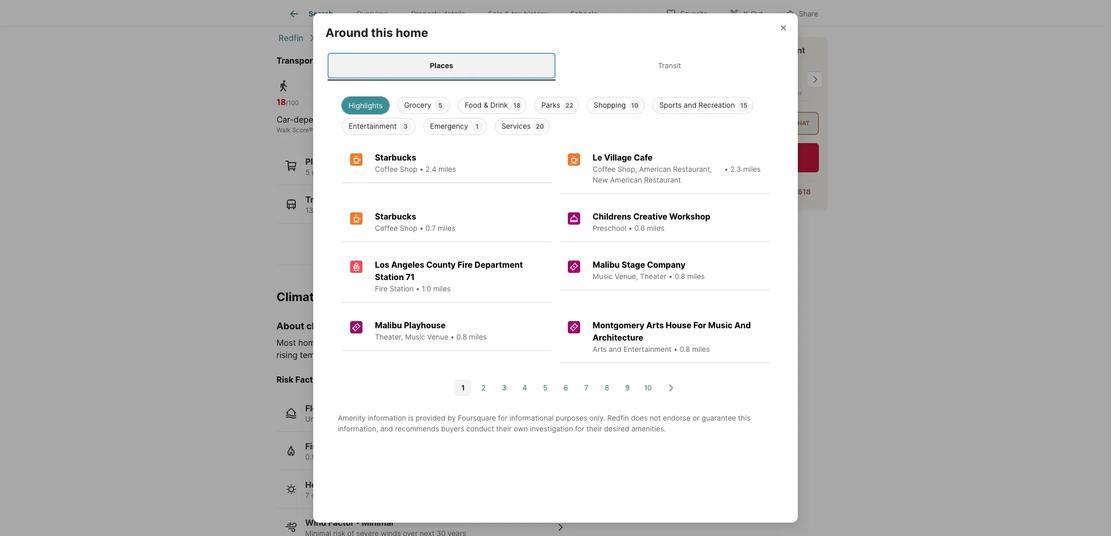 Task type: vqa. For each thing, say whether or not it's contained in the screenshot.


Task type: describe. For each thing, give the bounding box(es) containing it.
- for heat
[[354, 480, 358, 490]]

details
[[443, 9, 465, 18]]

• inside starbucks coffee shop • 2.4 miles
[[419, 165, 424, 173]]

property details tab
[[400, 2, 477, 26]]

thursday
[[684, 90, 713, 97]]

near
[[339, 55, 357, 66]]

information,
[[338, 424, 378, 433]]

16
[[348, 168, 355, 176]]

around this home inside dialog
[[326, 26, 428, 40]]

sale
[[488, 9, 503, 18]]

starbucks for starbucks coffee shop • 0.7 miles
[[375, 211, 416, 222]]

california link
[[320, 33, 356, 43]]

factor for risk
[[295, 375, 321, 385]]

food & drink
[[465, 100, 508, 109]]

0 horizontal spatial for
[[498, 414, 508, 422]]

transit tab
[[556, 53, 784, 78]]

1 vertical spatial risks
[[342, 321, 364, 332]]

county for los angeles county fire department station 71 fire station • 1.0 miles
[[426, 260, 456, 270]]

tab list inside around this home dialog
[[326, 51, 786, 80]]

30 inside flood factor - minimal unlikely to flood in next 30 years
[[387, 415, 396, 424]]

years inside flood factor - minimal unlikely to flood in next 30 years
[[398, 415, 416, 424]]

1 horizontal spatial arts
[[646, 320, 664, 330]]

1 horizontal spatial for
[[575, 424, 585, 433]]

bikeable
[[491, 114, 523, 125]]

miles inside montgomery arts house for music and architecture arts and entertainment • 0.8 miles
[[692, 345, 710, 354]]

amenities.
[[631, 424, 666, 433]]

miles inside malibu stage company music venue, theater • 0.8 miles
[[687, 272, 705, 281]]

1 vertical spatial american
[[610, 175, 642, 184]]

conduct
[[466, 424, 494, 433]]

5618
[[793, 188, 811, 196]]

informational
[[510, 414, 554, 422]]

restaurant,
[[673, 165, 712, 173]]

5 button
[[537, 380, 554, 396]]

x-out
[[743, 9, 763, 18]]

and inside montgomery arts house for music and architecture arts and entertainment • 0.8 miles
[[609, 345, 622, 354]]

next inside fire factor - moderate 0.93% chance of being in a wildfire in next 30 years
[[434, 453, 449, 462]]

1.0
[[422, 284, 431, 293]]

redfin inside amenity information is provided by foursquare for informational purposes only. redfin does not endorse or guarantee this information, and recommends buyers conduct their own investigation for their desired amenities.
[[607, 414, 629, 422]]

above
[[330, 491, 350, 500]]

around this home dialog
[[313, 13, 798, 523]]

1 button
[[455, 380, 471, 396]]

0.8 inside malibu playhouse theater, music venue • 0.8 miles
[[457, 333, 467, 341]]

1 vertical spatial fire
[[375, 284, 388, 293]]

saturday
[[775, 90, 803, 97]]

3 inside "list box"
[[404, 123, 408, 130]]

2 horizontal spatial a
[[714, 45, 719, 55]]

overview tab
[[345, 2, 400, 26]]

x-out button
[[720, 2, 772, 23]]

& for food
[[484, 100, 488, 109]]

0.8 inside montgomery arts house for music and architecture arts and entertainment • 0.8 miles
[[680, 345, 690, 354]]

wind factor - minimal
[[305, 518, 393, 529]]

theater,
[[375, 333, 403, 341]]

transportation near 29351 bluewater rd
[[277, 55, 439, 66]]

via
[[762, 120, 773, 127]]

with
[[695, 45, 712, 55]]

81°
[[352, 491, 363, 500]]

flood factor - minimal unlikely to flood in next 30 years
[[305, 404, 416, 424]]

0 vertical spatial 5
[[438, 101, 442, 109]]

6
[[564, 384, 568, 392]]

in right the wildfire
[[426, 453, 432, 462]]

recreation
[[699, 100, 735, 109]]

tour for tour with a redfin premier agent
[[674, 45, 693, 55]]

factor for wind
[[328, 518, 354, 529]]

1 vertical spatial redfin
[[721, 45, 747, 55]]

sea
[[371, 350, 385, 360]]

next available: today at 2:00 pm button
[[674, 143, 819, 173]]

malibu stage company music venue, theater • 0.8 miles
[[593, 260, 705, 281]]

risk
[[277, 375, 294, 385]]

chance
[[328, 453, 353, 462]]

7 inside heat factor - moderate 7 days above 81° expected this year, 17 days in 30 years
[[305, 491, 309, 500]]

sale & tax history
[[488, 9, 547, 18]]

transit 134, 161, 43, 44, 534, 72
[[305, 195, 388, 215]]

in inside heat factor - moderate 7 days above 81° expected this year, 17 days in 30 years
[[460, 491, 465, 500]]

0.7
[[426, 224, 436, 232]]

1 vertical spatial arts
[[593, 345, 607, 354]]

desired
[[604, 424, 629, 433]]

15
[[741, 101, 747, 109]]

los for los angeles county fire department station 71 fire station • 1.0 miles
[[375, 260, 389, 270]]

places for places 5 groceries, 16 restaurants, 22 parks
[[305, 156, 332, 167]]

highlights
[[349, 101, 383, 110]]

impacted
[[514, 338, 550, 348]]

miles inside starbucks coffee shop • 2.4 miles
[[439, 165, 456, 173]]

services 20
[[502, 122, 544, 130]]

0 vertical spatial around this home
[[277, 2, 379, 16]]

minimal for wind factor - minimal
[[362, 518, 393, 529]]

search
[[309, 9, 333, 18]]

playhouse
[[404, 320, 446, 330]]

wildfire
[[399, 453, 424, 462]]

0 vertical spatial around
[[277, 2, 319, 16]]

schools tab
[[559, 2, 609, 26]]

score for somewhat
[[461, 126, 478, 134]]

1 vertical spatial station
[[390, 284, 414, 293]]

in right 'being'
[[385, 453, 391, 462]]

fire factor - moderate 0.93% chance of being in a wildfire in next 30 years
[[305, 442, 480, 462]]

bluewater
[[386, 55, 427, 66]]

2 button
[[475, 380, 492, 396]]

ask
[[684, 188, 698, 196]]

sports
[[659, 100, 682, 109]]

share button
[[776, 2, 827, 23]]

about climate risks
[[277, 321, 364, 332]]

change
[[594, 338, 623, 348]]

a inside fire factor - moderate 0.93% chance of being in a wildfire in next 30 years
[[393, 453, 397, 462]]

does
[[631, 414, 648, 422]]

california
[[320, 33, 356, 43]]

0.6
[[634, 224, 645, 232]]

stage
[[622, 260, 645, 270]]

(424) 297-5618
[[755, 188, 811, 196]]

home inside dialog
[[396, 26, 428, 40]]

preschool
[[593, 224, 626, 232]]

malibu for malibu stage company
[[593, 260, 620, 270]]

coffee for starbucks coffee shop • 2.4 miles
[[375, 165, 398, 173]]

dependent
[[294, 114, 336, 125]]

angeles for los angeles county
[[389, 33, 420, 43]]

drink
[[490, 100, 508, 109]]

about
[[277, 321, 304, 332]]

parks
[[411, 168, 429, 176]]

being
[[364, 453, 383, 462]]

0 vertical spatial risks
[[324, 290, 352, 304]]

• inside childrens creative workshop preschool • 0.6 miles
[[628, 224, 632, 232]]

climate inside most homes have some risk of natural disasters, and may be impacted by climate change due to rising temperatures and sea levels.
[[564, 338, 592, 348]]

restaurant
[[644, 175, 681, 184]]

this inside amenity information is provided by foursquare for informational purposes only. redfin does not endorse or guarantee this information, and recommends buyers conduct their own investigation for their desired amenities.
[[738, 414, 751, 422]]

(424)
[[755, 188, 775, 196]]

0 horizontal spatial home
[[347, 2, 379, 16]]

Thursday button
[[681, 58, 722, 101]]

search link
[[288, 8, 333, 20]]

disasters,
[[426, 338, 464, 348]]

2 horizontal spatial fire
[[458, 260, 473, 270]]

amenity information is provided by foursquare for informational purposes only. redfin does not endorse or guarantee this information, and recommends buyers conduct their own investigation for their desired amenities.
[[338, 414, 751, 433]]

factor for heat
[[326, 480, 352, 490]]

for
[[693, 320, 706, 330]]

5 inside "button"
[[543, 384, 547, 392]]

10 inside button
[[644, 384, 652, 392]]

sale & tax history tab
[[477, 2, 559, 26]]

0 horizontal spatial redfin
[[279, 33, 303, 43]]

starbucks coffee shop • 2.4 miles
[[375, 152, 456, 173]]

of inside fire factor - moderate 0.93% chance of being in a wildfire in next 30 years
[[355, 453, 362, 462]]

miles left at
[[743, 165, 761, 173]]

transit for transit
[[658, 61, 681, 70]]

property
[[411, 9, 441, 18]]

• 2.3 miles
[[724, 165, 761, 173]]

2 days from the left
[[441, 491, 458, 500]]

by inside amenity information is provided by foursquare for informational purposes only. redfin does not endorse or guarantee this information, and recommends buyers conduct their own investigation for their desired amenities.
[[448, 414, 456, 422]]

18 /100
[[277, 97, 299, 107]]

next inside flood factor - minimal unlikely to flood in next 30 years
[[370, 415, 385, 424]]

2:00
[[770, 160, 783, 168]]

shop for starbucks coffee shop • 2.4 miles
[[400, 165, 417, 173]]

to inside most homes have some risk of natural disasters, and may be impacted by climate change due to rising temperatures and sea levels.
[[642, 338, 650, 348]]

out
[[751, 9, 763, 18]]

places tab
[[328, 53, 556, 78]]

10 inside "list box"
[[631, 101, 639, 109]]

Friday button
[[726, 58, 767, 102]]

parks 22
[[541, 100, 573, 109]]

architecture
[[593, 333, 643, 343]]

village
[[604, 152, 632, 163]]

this inside heat factor - moderate 7 days above 81° expected this year, 17 days in 30 years
[[399, 491, 412, 500]]

los angeles county fire department station 71 fire station • 1.0 miles
[[375, 260, 523, 293]]

heat
[[305, 480, 324, 490]]

6 button
[[558, 380, 574, 396]]

heat factor - moderate 7 days above 81° expected this year, 17 days in 30 years
[[305, 480, 497, 500]]

22 inside parks 22
[[566, 101, 573, 109]]

question
[[705, 188, 736, 196]]

services
[[502, 122, 531, 130]]



Task type: locate. For each thing, give the bounding box(es) containing it.
0.8 down house
[[680, 345, 690, 354]]

friday
[[730, 90, 748, 97]]

miles down 'creative'
[[647, 224, 665, 232]]

climate left change at the right of page
[[564, 338, 592, 348]]

car-
[[277, 114, 294, 125]]

list box inside around this home dialog
[[334, 93, 777, 135]]

today
[[743, 160, 761, 168]]

redfin link
[[279, 33, 303, 43]]

5 left groceries,
[[305, 168, 310, 176]]

0 horizontal spatial to
[[334, 415, 341, 424]]

in
[[362, 415, 368, 424], [385, 453, 391, 462], [426, 453, 432, 462], [460, 491, 465, 500]]

0 vertical spatial fire
[[458, 260, 473, 270]]

0 vertical spatial 22
[[566, 101, 573, 109]]

schools
[[570, 9, 597, 18]]

miles right 2.4
[[439, 165, 456, 173]]

& inside tab
[[505, 9, 509, 18]]

tab list
[[277, 0, 617, 26], [326, 51, 786, 80]]

by
[[552, 338, 562, 348], [448, 414, 456, 422]]

arts down the architecture
[[593, 345, 607, 354]]

score right walk
[[292, 126, 309, 134]]

2 vertical spatial fire
[[305, 442, 320, 452]]

/100 left food
[[452, 99, 465, 107]]

los
[[373, 33, 387, 43], [375, 260, 389, 270]]

factor for fire
[[322, 442, 348, 452]]

0 horizontal spatial 22
[[400, 168, 409, 176]]

miles right 1.0
[[433, 284, 451, 293]]

premier
[[749, 45, 780, 55]]

1 horizontal spatial music
[[593, 272, 613, 281]]

• inside montgomery arts house for music and architecture arts and entertainment • 0.8 miles
[[674, 345, 678, 354]]

and down some
[[354, 350, 369, 360]]

tour via video chat list box
[[674, 112, 819, 135]]

childrens creative workshop preschool • 0.6 miles
[[593, 211, 711, 232]]

30 inside fire factor - moderate 0.93% chance of being in a wildfire in next 30 years
[[451, 453, 460, 462]]

next up information,
[[370, 415, 385, 424]]

transit inside transit 134, 161, 43, 44, 534, 72
[[305, 195, 334, 205]]

3 inside "button"
[[502, 384, 507, 392]]

this left year,
[[399, 491, 412, 500]]

shop for starbucks coffee shop • 0.7 miles
[[400, 224, 417, 232]]

- inside fire factor - moderate 0.93% chance of being in a wildfire in next 30 years
[[350, 442, 354, 452]]

factor for flood
[[330, 404, 355, 414]]

entertainment down highlights
[[349, 122, 397, 130]]

1 horizontal spatial entertainment
[[624, 345, 672, 354]]

1 horizontal spatial 7
[[447, 97, 452, 107]]

& right food
[[484, 100, 488, 109]]

ask a question link
[[684, 188, 736, 196]]

in inside flood factor - minimal unlikely to flood in next 30 years
[[362, 415, 368, 424]]

places right bluewater on the top of the page
[[430, 61, 453, 70]]

0.8 right venue
[[457, 333, 467, 341]]

angeles up bluewater on the top of the page
[[389, 33, 420, 43]]

moderate up 'being'
[[356, 442, 395, 452]]

1 vertical spatial 10
[[644, 384, 652, 392]]

10 button
[[640, 380, 656, 396]]

malibu inside malibu stage company music venue, theater • 0.8 miles
[[593, 260, 620, 270]]

0 vertical spatial music
[[593, 272, 613, 281]]

• inside starbucks coffee shop • 0.7 miles
[[419, 224, 424, 232]]

2 their from the left
[[587, 424, 602, 433]]

0 vertical spatial 0.8
[[675, 272, 685, 281]]

coffee
[[375, 165, 398, 173], [593, 165, 616, 173], [375, 224, 398, 232]]

starbucks right 44,
[[375, 211, 416, 222]]

entertainment
[[349, 122, 397, 130], [624, 345, 672, 354]]

creative
[[633, 211, 667, 222]]

0 vertical spatial county
[[423, 33, 451, 43]]

2 horizontal spatial 7
[[584, 384, 588, 392]]

0 horizontal spatial fire
[[305, 442, 320, 452]]

county up the "rd"
[[423, 33, 451, 43]]

0 vertical spatial moderate
[[356, 442, 395, 452]]

1 starbucks from the top
[[375, 152, 416, 163]]

18
[[277, 97, 286, 107], [514, 101, 521, 109]]

0 vertical spatial 10
[[631, 101, 639, 109]]

0 horizontal spatial 1
[[461, 384, 465, 392]]

starbucks inside starbucks coffee shop • 0.7 miles
[[375, 211, 416, 222]]

factor up above
[[326, 480, 352, 490]]

1 inside 'button'
[[461, 384, 465, 392]]

0 horizontal spatial of
[[355, 453, 362, 462]]

home down property
[[396, 26, 428, 40]]

music
[[593, 272, 613, 281], [708, 320, 733, 330], [405, 333, 425, 341]]

1 horizontal spatial 18
[[514, 101, 521, 109]]

rising
[[277, 350, 298, 360]]

1 vertical spatial tab list
[[326, 51, 786, 80]]

malibu inside malibu playhouse theater, music venue • 0.8 miles
[[375, 320, 402, 330]]

next image
[[806, 71, 823, 88]]

2 vertical spatial a
[[393, 453, 397, 462]]

0.8 inside malibu stage company music venue, theater • 0.8 miles
[[675, 272, 685, 281]]

this
[[322, 2, 344, 16], [371, 26, 393, 40], [738, 414, 751, 422], [399, 491, 412, 500]]

1 horizontal spatial ®
[[478, 126, 482, 134]]

7 for 7 /100
[[447, 97, 452, 107]]

10
[[631, 101, 639, 109], [644, 384, 652, 392]]

& inside around this home dialog
[[484, 100, 488, 109]]

places inside tab
[[430, 61, 453, 70]]

0 horizontal spatial 30
[[387, 415, 396, 424]]

to right due
[[642, 338, 650, 348]]

2 starbucks from the top
[[375, 211, 416, 222]]

1 score from the left
[[292, 126, 309, 134]]

due
[[625, 338, 640, 348]]

1 vertical spatial malibu
[[375, 320, 402, 330]]

17
[[432, 491, 439, 500]]

30 right 17
[[467, 491, 477, 500]]

starbucks inside starbucks coffee shop • 2.4 miles
[[375, 152, 416, 163]]

angeles inside "los angeles county fire department station 71 fire station • 1.0 miles"
[[391, 260, 424, 270]]

0 vertical spatial american
[[639, 165, 671, 173]]

available:
[[715, 160, 742, 168]]

30 inside heat factor - moderate 7 days above 81° expected this year, 17 days in 30 years
[[467, 491, 477, 500]]

station down 71 on the bottom left of the page
[[390, 284, 414, 293]]

0 vertical spatial station
[[375, 272, 404, 282]]

0 horizontal spatial next
[[370, 415, 385, 424]]

entertainment down the architecture
[[624, 345, 672, 354]]

0 vertical spatial a
[[714, 45, 719, 55]]

and down 'thursday'
[[684, 100, 697, 109]]

/100 inside 18 /100
[[286, 99, 299, 107]]

1 horizontal spatial their
[[587, 424, 602, 433]]

history
[[524, 9, 547, 18]]

score down somewhat
[[461, 126, 478, 134]]

cafe
[[634, 152, 653, 163]]

this down overview
[[371, 26, 393, 40]]

malibu playhouse theater, music venue • 0.8 miles
[[375, 320, 487, 341]]

minimal
[[363, 404, 395, 414], [362, 518, 393, 529]]

this up california 'link'
[[322, 2, 344, 16]]

® for car-
[[309, 126, 313, 134]]

1 horizontal spatial 30
[[451, 453, 460, 462]]

places inside "places 5 groceries, 16 restaurants, 22 parks"
[[305, 156, 332, 167]]

miles inside starbucks coffee shop • 0.7 miles
[[438, 224, 455, 232]]

0 vertical spatial starbucks
[[375, 152, 416, 163]]

2 horizontal spatial 5
[[543, 384, 547, 392]]

22 inside "places 5 groceries, 16 restaurants, 22 parks"
[[400, 168, 409, 176]]

0 horizontal spatial ®
[[309, 126, 313, 134]]

minimal inside button
[[362, 518, 393, 529]]

music inside malibu stage company music venue, theater • 0.8 miles
[[593, 272, 613, 281]]

1 vertical spatial next
[[434, 453, 449, 462]]

0 horizontal spatial /100
[[286, 99, 299, 107]]

of inside most homes have some risk of natural disasters, and may be impacted by climate change due to rising temperatures and sea levels.
[[387, 338, 395, 348]]

1 ® from the left
[[309, 126, 313, 134]]

• left 2.3
[[724, 165, 728, 173]]

score for car-
[[292, 126, 309, 134]]

places
[[430, 61, 453, 70], [305, 156, 332, 167]]

for right foursquare
[[498, 414, 508, 422]]

1 vertical spatial minimal
[[362, 518, 393, 529]]

and
[[684, 100, 697, 109], [466, 338, 481, 348], [609, 345, 622, 354], [354, 350, 369, 360], [380, 424, 393, 433]]

/100 inside "7 /100"
[[452, 99, 465, 107]]

by inside most homes have some risk of natural disasters, and may be impacted by climate change due to rising temperatures and sea levels.
[[552, 338, 562, 348]]

this right guarantee
[[738, 414, 751, 422]]

Saturday button
[[771, 58, 813, 101]]

moderate inside fire factor - moderate 0.93% chance of being in a wildfire in next 30 years
[[356, 442, 395, 452]]

/100
[[286, 99, 299, 107], [452, 99, 465, 107]]

/100 for 18
[[286, 99, 299, 107]]

7 inside button
[[584, 384, 588, 392]]

2 vertical spatial music
[[405, 333, 425, 341]]

factor up chance
[[322, 442, 348, 452]]

climate
[[306, 321, 340, 332], [564, 338, 592, 348]]

0 vertical spatial 30
[[387, 415, 396, 424]]

tab list containing places
[[326, 51, 786, 80]]

22 right parks
[[566, 101, 573, 109]]

score inside somewhat bikeable bike score ®
[[461, 126, 478, 134]]

tour for tour via video chat
[[745, 120, 761, 127]]

1 shop from the top
[[400, 165, 417, 173]]

1 vertical spatial 1
[[461, 384, 465, 392]]

- for fire
[[350, 442, 354, 452]]

4
[[523, 384, 527, 392]]

favorite
[[681, 9, 708, 18]]

1 vertical spatial shop
[[400, 224, 417, 232]]

places 5 groceries, 16 restaurants, 22 parks
[[305, 156, 429, 176]]

0 horizontal spatial days
[[311, 491, 328, 500]]

factor inside button
[[328, 518, 354, 529]]

® for somewhat
[[478, 126, 482, 134]]

los angeles county link
[[373, 33, 451, 43]]

le village cafe
[[593, 152, 653, 163]]

music for malibu playhouse
[[405, 333, 425, 341]]

home up california
[[347, 2, 379, 16]]

1 horizontal spatial 5
[[438, 101, 442, 109]]

1 vertical spatial 3
[[502, 384, 507, 392]]

arts
[[646, 320, 664, 330], [593, 345, 607, 354]]

los angeles county
[[373, 33, 451, 43]]

1 vertical spatial moderate
[[360, 480, 398, 490]]

0.93%
[[305, 453, 326, 462]]

- inside heat factor - moderate 7 days above 81° expected this year, 17 days in 30 years
[[354, 480, 358, 490]]

1 horizontal spatial around
[[326, 26, 368, 40]]

- up flood
[[357, 404, 361, 414]]

moderate inside heat factor - moderate 7 days above 81° expected this year, 17 days in 30 years
[[360, 480, 398, 490]]

have
[[327, 338, 345, 348]]

• inside malibu playhouse theater, music venue • 0.8 miles
[[450, 333, 455, 341]]

by right impacted
[[552, 338, 562, 348]]

redfin up transportation in the top left of the page
[[279, 33, 303, 43]]

0 vertical spatial 3
[[404, 123, 408, 130]]

a left the wildfire
[[393, 453, 397, 462]]

around this home down overview
[[326, 26, 428, 40]]

car-dependent walk score ®
[[277, 114, 336, 134]]

2 vertical spatial redfin
[[607, 414, 629, 422]]

levels.
[[387, 350, 411, 360]]

1 vertical spatial entertainment
[[624, 345, 672, 354]]

1 horizontal spatial to
[[642, 338, 650, 348]]

0 horizontal spatial 3
[[404, 123, 408, 130]]

climate up homes
[[306, 321, 340, 332]]

tax
[[511, 9, 522, 18]]

years inside fire factor - moderate 0.93% chance of being in a wildfire in next 30 years
[[462, 453, 480, 462]]

malibu for malibu playhouse
[[375, 320, 402, 330]]

5 left "7 /100"
[[438, 101, 442, 109]]

0 horizontal spatial entertainment
[[349, 122, 397, 130]]

amenity
[[338, 414, 366, 422]]

5 inside "places 5 groceries, 16 restaurants, 22 parks"
[[305, 168, 310, 176]]

music left venue,
[[593, 272, 613, 281]]

tour
[[674, 45, 693, 55], [745, 120, 761, 127]]

chat
[[793, 120, 810, 127]]

0 vertical spatial by
[[552, 338, 562, 348]]

2 score from the left
[[461, 126, 478, 134]]

miles inside "los angeles county fire department station 71 fire station • 1.0 miles"
[[433, 284, 451, 293]]

1 horizontal spatial redfin
[[607, 414, 629, 422]]

1 horizontal spatial 3
[[502, 384, 507, 392]]

3 down grocery
[[404, 123, 408, 130]]

fire left 1.0
[[375, 284, 388, 293]]

0 horizontal spatial tour
[[674, 45, 693, 55]]

-
[[357, 404, 361, 414], [350, 442, 354, 452], [354, 480, 358, 490], [356, 518, 360, 529]]

0 horizontal spatial score
[[292, 126, 309, 134]]

- for wind
[[356, 518, 360, 529]]

factor right risk
[[295, 375, 321, 385]]

risks up some
[[342, 321, 364, 332]]

2 vertical spatial 0.8
[[680, 345, 690, 354]]

music inside malibu playhouse theater, music venue • 0.8 miles
[[405, 333, 425, 341]]

station left 71 on the bottom left of the page
[[375, 272, 404, 282]]

next
[[370, 415, 385, 424], [434, 453, 449, 462]]

shop left 0.7
[[400, 224, 417, 232]]

wind
[[305, 518, 326, 529]]

2 horizontal spatial 30
[[467, 491, 477, 500]]

los inside "los angeles county fire department station 71 fire station • 1.0 miles"
[[375, 260, 389, 270]]

minimal inside flood factor - minimal unlikely to flood in next 30 years
[[363, 404, 395, 414]]

county inside "los angeles county fire department station 71 fire station • 1.0 miles"
[[426, 260, 456, 270]]

fire inside fire factor - moderate 0.93% chance of being in a wildfire in next 30 years
[[305, 442, 320, 452]]

own
[[514, 424, 528, 433]]

climate risks
[[277, 290, 352, 304]]

1 vertical spatial climate
[[564, 338, 592, 348]]

foursquare
[[458, 414, 496, 422]]

2 vertical spatial 5
[[543, 384, 547, 392]]

30 down buyers
[[451, 453, 460, 462]]

1 vertical spatial starbucks
[[375, 211, 416, 222]]

1 vertical spatial by
[[448, 414, 456, 422]]

factor inside flood factor - minimal unlikely to flood in next 30 years
[[330, 404, 355, 414]]

music for malibu stage company
[[593, 272, 613, 281]]

1 vertical spatial of
[[355, 453, 362, 462]]

1 horizontal spatial a
[[700, 188, 704, 196]]

music inside montgomery arts house for music and architecture arts and entertainment • 0.8 miles
[[708, 320, 733, 330]]

malibu up the theater,
[[375, 320, 402, 330]]

factor right wind
[[328, 518, 354, 529]]

starbucks for starbucks coffee shop • 2.4 miles
[[375, 152, 416, 163]]

starbucks
[[375, 152, 416, 163], [375, 211, 416, 222]]

for down the purposes
[[575, 424, 585, 433]]

& for sale
[[505, 9, 509, 18]]

ask a question
[[684, 188, 736, 196]]

in right 17
[[460, 491, 465, 500]]

1 vertical spatial around this home
[[326, 26, 428, 40]]

•
[[419, 165, 424, 173], [724, 165, 728, 173], [419, 224, 424, 232], [628, 224, 632, 232], [669, 272, 673, 281], [416, 284, 420, 293], [450, 333, 455, 341], [674, 345, 678, 354]]

around this home up california 'link'
[[277, 2, 379, 16]]

1 horizontal spatial climate
[[564, 338, 592, 348]]

moderate for heat factor - moderate
[[360, 480, 398, 490]]

0 vertical spatial home
[[347, 2, 379, 16]]

and left may
[[466, 338, 481, 348]]

provided
[[416, 414, 446, 422]]

miles inside malibu playhouse theater, music venue • 0.8 miles
[[469, 333, 487, 341]]

and inside amenity information is provided by foursquare for informational purposes only. redfin does not endorse or guarantee this information, and recommends buyers conduct their own investigation for their desired amenities.
[[380, 424, 393, 433]]

american up restaurant
[[639, 165, 671, 173]]

1 horizontal spatial days
[[441, 491, 458, 500]]

days
[[311, 491, 328, 500], [441, 491, 458, 500]]

1 horizontal spatial tour
[[745, 120, 761, 127]]

factor up flood
[[330, 404, 355, 414]]

emergency
[[430, 122, 468, 130]]

1 horizontal spatial score
[[461, 126, 478, 134]]

list box
[[334, 93, 777, 135]]

/100 for 7
[[452, 99, 465, 107]]

coffee inside coffee shop, american restaurant, new american restaurant
[[593, 165, 616, 173]]

tab list up los angeles county
[[277, 0, 617, 26]]

5 right 4 button
[[543, 384, 547, 392]]

places up groceries,
[[305, 156, 332, 167]]

around inside around this home element
[[326, 26, 368, 40]]

music right the for
[[708, 320, 733, 330]]

1 horizontal spatial next
[[434, 453, 449, 462]]

shop inside starbucks coffee shop • 0.7 miles
[[400, 224, 417, 232]]

angeles for los angeles county fire department station 71 fire station • 1.0 miles
[[391, 260, 424, 270]]

to inside flood factor - minimal unlikely to flood in next 30 years
[[334, 415, 341, 424]]

• right venue
[[450, 333, 455, 341]]

22 left parks
[[400, 168, 409, 176]]

43,
[[337, 206, 348, 215]]

entertainment inside montgomery arts house for music and architecture arts and entertainment • 0.8 miles
[[624, 345, 672, 354]]

transit for transit 134, 161, 43, 44, 534, 72
[[305, 195, 334, 205]]

0 horizontal spatial 7
[[305, 491, 309, 500]]

1 days from the left
[[311, 491, 328, 500]]

1 vertical spatial years
[[462, 453, 480, 462]]

1 vertical spatial for
[[575, 424, 585, 433]]

1 inside "list box"
[[476, 123, 479, 130]]

0 horizontal spatial 5
[[305, 168, 310, 176]]

minimal down expected
[[362, 518, 393, 529]]

1 horizontal spatial transit
[[658, 61, 681, 70]]

coffee inside starbucks coffee shop • 0.7 miles
[[375, 224, 398, 232]]

miles left be
[[469, 333, 487, 341]]

0 vertical spatial &
[[505, 9, 509, 18]]

tab list up parks 22
[[326, 51, 786, 80]]

parks
[[541, 100, 560, 109]]

theater
[[640, 272, 667, 281]]

2
[[482, 384, 486, 392]]

1 vertical spatial 22
[[400, 168, 409, 176]]

0 vertical spatial climate
[[306, 321, 340, 332]]

- inside button
[[356, 518, 360, 529]]

3 button
[[496, 380, 512, 396]]

- up 81°
[[354, 480, 358, 490]]

1 vertical spatial a
[[700, 188, 704, 196]]

transit up the sports
[[658, 61, 681, 70]]

transit inside tab
[[658, 61, 681, 70]]

places for places
[[430, 61, 453, 70]]

venue
[[427, 333, 448, 341]]

- down 81°
[[356, 518, 360, 529]]

angeles up 71 on the bottom left of the page
[[391, 260, 424, 270]]

0 vertical spatial transit
[[658, 61, 681, 70]]

coffee up new
[[593, 165, 616, 173]]

tab list containing search
[[277, 0, 617, 26]]

0 vertical spatial 1
[[476, 123, 479, 130]]

shop left 2.4
[[400, 165, 417, 173]]

18 up "bikeable"
[[514, 101, 521, 109]]

0 horizontal spatial arts
[[593, 345, 607, 354]]

/100 up car-
[[286, 99, 299, 107]]

• down company
[[669, 272, 673, 281]]

18 for 18 /100
[[277, 97, 286, 107]]

days down heat
[[311, 491, 328, 500]]

® inside "car-dependent walk score ®"
[[309, 126, 313, 134]]

® down somewhat
[[478, 126, 482, 134]]

• left 2.4
[[419, 165, 424, 173]]

their down only. at the right of page
[[587, 424, 602, 433]]

1 vertical spatial 5
[[305, 168, 310, 176]]

around this home element
[[326, 13, 441, 41]]

and inside "list box"
[[684, 100, 697, 109]]

1 vertical spatial music
[[708, 320, 733, 330]]

minimal for flood factor - minimal unlikely to flood in next 30 years
[[363, 404, 395, 414]]

years
[[398, 415, 416, 424], [462, 453, 480, 462], [479, 491, 497, 500]]

factor inside fire factor - moderate 0.93% chance of being in a wildfire in next 30 years
[[322, 442, 348, 452]]

in up information,
[[362, 415, 368, 424]]

to
[[642, 338, 650, 348], [334, 415, 341, 424]]

- inside flood factor - minimal unlikely to flood in next 30 years
[[357, 404, 361, 414]]

pm
[[784, 160, 794, 168]]

- for flood
[[357, 404, 361, 414]]

1 vertical spatial home
[[396, 26, 428, 40]]

tour left "via"
[[745, 120, 761, 127]]

2.3
[[730, 165, 741, 173]]

years inside heat factor - moderate 7 days above 81° expected this year, 17 days in 30 years
[[479, 491, 497, 500]]

shop inside starbucks coffee shop • 2.4 miles
[[400, 165, 417, 173]]

® inside somewhat bikeable bike score ®
[[478, 126, 482, 134]]

option
[[674, 112, 738, 135]]

10 right shopping
[[631, 101, 639, 109]]

1 their from the left
[[496, 424, 512, 433]]

food
[[465, 100, 482, 109]]

30 left is at the left bottom of page
[[387, 415, 396, 424]]

tour inside list box
[[745, 120, 761, 127]]

coffee left parks
[[375, 165, 398, 173]]

days right 17
[[441, 491, 458, 500]]

0 vertical spatial places
[[430, 61, 453, 70]]

18 for 18
[[514, 101, 521, 109]]

of
[[387, 338, 395, 348], [355, 453, 362, 462]]

0 vertical spatial malibu
[[593, 260, 620, 270]]

factor inside heat factor - moderate 7 days above 81° expected this year, 17 days in 30 years
[[326, 480, 352, 490]]

miles right 0.7
[[438, 224, 455, 232]]

18 inside around this home dialog
[[514, 101, 521, 109]]

transit up 134,
[[305, 195, 334, 205]]

risk factor
[[277, 375, 321, 385]]

music down "playhouse"
[[405, 333, 425, 341]]

7 for 7
[[584, 384, 588, 392]]

18 up car-
[[277, 97, 286, 107]]

• left 0.6
[[628, 224, 632, 232]]

3 left 4
[[502, 384, 507, 392]]

1 vertical spatial angeles
[[391, 260, 424, 270]]

coffee down 72
[[375, 224, 398, 232]]

0 horizontal spatial malibu
[[375, 320, 402, 330]]

redfin up 'desired'
[[607, 414, 629, 422]]

2 ® from the left
[[478, 126, 482, 134]]

2 shop from the top
[[400, 224, 417, 232]]

walk
[[277, 126, 290, 134]]

county for los angeles county
[[423, 33, 451, 43]]

somewhat bikeable bike score ®
[[447, 114, 523, 134]]

list box containing grocery
[[334, 93, 777, 135]]

• inside malibu stage company music venue, theater • 0.8 miles
[[669, 272, 673, 281]]

overview
[[356, 9, 388, 18]]

moderate for fire factor - moderate
[[356, 442, 395, 452]]

& left tax
[[505, 9, 509, 18]]

1 /100 from the left
[[286, 99, 299, 107]]

miles
[[439, 165, 456, 173], [743, 165, 761, 173], [438, 224, 455, 232], [647, 224, 665, 232], [687, 272, 705, 281], [433, 284, 451, 293], [469, 333, 487, 341], [692, 345, 710, 354]]

a right with on the right of page
[[714, 45, 719, 55]]

coffee for starbucks coffee shop • 0.7 miles
[[375, 224, 398, 232]]

only.
[[589, 414, 605, 422]]

2 /100 from the left
[[452, 99, 465, 107]]

• down house
[[674, 345, 678, 354]]

los for los angeles county
[[373, 33, 387, 43]]

• inside "los angeles county fire department station 71 fire station • 1.0 miles"
[[416, 284, 420, 293]]

coffee inside starbucks coffee shop • 2.4 miles
[[375, 165, 398, 173]]

0 vertical spatial tab list
[[277, 0, 617, 26]]

miles inside childrens creative workshop preschool • 0.6 miles
[[647, 224, 665, 232]]

miles right theater
[[687, 272, 705, 281]]

coffee shop, american restaurant, new american restaurant
[[593, 165, 712, 184]]

0 vertical spatial shop
[[400, 165, 417, 173]]

redfin
[[279, 33, 303, 43], [721, 45, 747, 55], [607, 414, 629, 422]]



